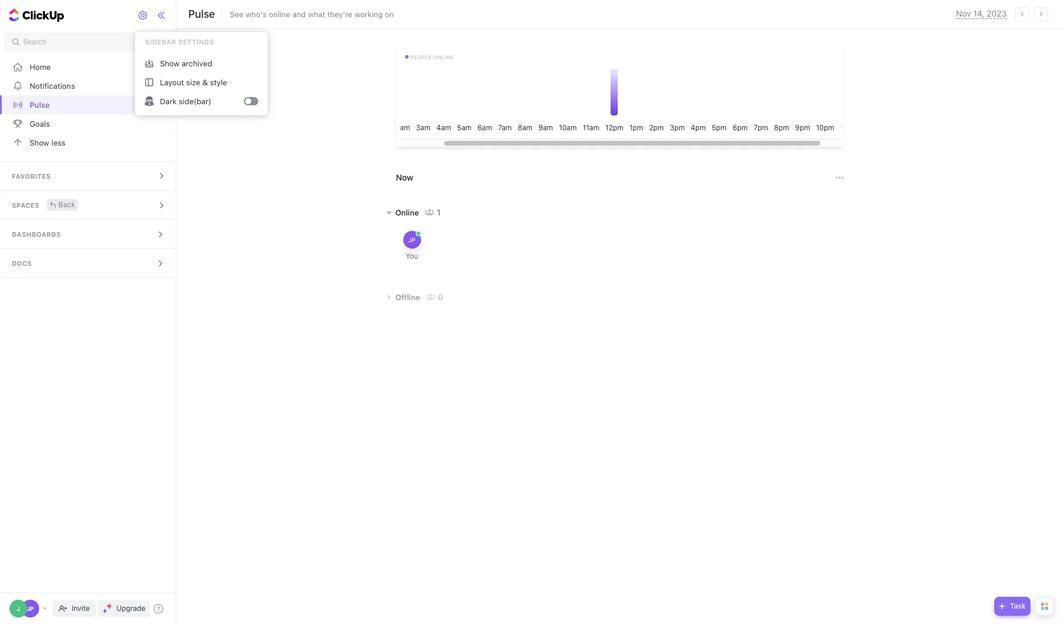 Task type: locate. For each thing, give the bounding box(es) containing it.
they're
[[327, 9, 352, 19]]

0 vertical spatial show
[[160, 58, 180, 68]]

invite
[[72, 604, 90, 613]]

8am
[[518, 123, 533, 132]]

0 horizontal spatial pulse
[[30, 100, 50, 109]]

online
[[269, 9, 290, 19], [433, 54, 454, 60]]

3pm
[[670, 123, 685, 132]]

favorites button
[[0, 162, 177, 190]]

notifications link
[[0, 76, 177, 95]]

settings
[[178, 38, 214, 46]]

who's
[[246, 9, 267, 19]]

pulse
[[188, 8, 215, 20], [30, 100, 50, 109]]

sidebar navigation
[[0, 0, 177, 624]]

1 vertical spatial pulse
[[30, 100, 50, 109]]

see who's online and what they're working on
[[230, 9, 394, 19]]

docs
[[12, 259, 32, 267]]

1 horizontal spatial online
[[433, 54, 454, 60]]

upgrade
[[116, 604, 145, 613]]

archived
[[182, 58, 212, 68]]

0 vertical spatial pulse
[[188, 8, 215, 20]]

layout size & style
[[160, 77, 227, 87]]

1 vertical spatial show
[[30, 138, 49, 147]]

dark side(bar)
[[160, 96, 211, 106]]

show inside sidebar navigation
[[30, 138, 49, 147]]

pulse up goals
[[30, 100, 50, 109]]

online left the and
[[269, 9, 290, 19]]

1 horizontal spatial pulse
[[188, 8, 215, 20]]

3am 4am 5am 6am 7am 8am 9am 10am 11am
[[416, 123, 600, 132]]

pulse up "settings"
[[188, 8, 215, 20]]

2pm
[[649, 123, 664, 132]]

1 horizontal spatial show
[[160, 58, 180, 68]]

show for show archived
[[160, 58, 180, 68]]

9am
[[539, 123, 553, 132]]

online right 'people' on the left of the page
[[433, 54, 454, 60]]

offline
[[395, 292, 420, 302]]

size
[[186, 77, 200, 87]]

search
[[23, 37, 46, 46]]

goals
[[30, 119, 50, 128]]

4pm
[[691, 123, 706, 132]]

&
[[202, 77, 208, 87]]

now
[[396, 172, 413, 182]]

show up layout
[[160, 58, 180, 68]]

1
[[437, 207, 441, 217]]

favorites
[[12, 172, 51, 180]]

show for show less
[[30, 138, 49, 147]]

show archived
[[160, 58, 212, 68]]

1pm 2pm 3pm 4pm 5pm 6pm 7pm 8pm 9pm 10pm
[[630, 123, 835, 132]]

show
[[160, 58, 180, 68], [30, 138, 49, 147]]

back link
[[47, 199, 78, 211]]

show down goals
[[30, 138, 49, 147]]

working
[[355, 9, 383, 19]]

pulse link
[[0, 95, 177, 114]]

dark
[[160, 96, 177, 106]]

7am
[[498, 123, 512, 132]]

0 vertical spatial online
[[269, 9, 290, 19]]

side(bar)
[[179, 96, 211, 106]]

people
[[410, 54, 431, 60]]

0 horizontal spatial show
[[30, 138, 49, 147]]

sidebar settings
[[145, 38, 214, 46]]

11pm
[[841, 123, 858, 132]]



Task type: vqa. For each thing, say whether or not it's contained in the screenshot.
the 3am 4am 5am 6am 7am 8am 9am 10am 11am
yes



Task type: describe. For each thing, give the bounding box(es) containing it.
5am
[[457, 123, 472, 132]]

8pm
[[774, 123, 789, 132]]

on
[[385, 9, 394, 19]]

sidebar settings image
[[138, 10, 148, 21]]

10pm
[[816, 123, 835, 132]]

notifications
[[30, 81, 75, 90]]

12pm
[[606, 123, 624, 132]]

⌘k
[[151, 37, 163, 46]]

5pm
[[712, 123, 727, 132]]

1pm
[[630, 123, 643, 132]]

online
[[395, 208, 419, 217]]

0
[[438, 292, 443, 302]]

10am
[[559, 123, 577, 132]]

0 horizontal spatial online
[[269, 9, 290, 19]]

4am
[[437, 123, 451, 132]]

2am
[[396, 123, 410, 132]]

see
[[230, 9, 243, 19]]

9pm
[[795, 123, 810, 132]]

people online
[[410, 54, 454, 60]]

what
[[308, 9, 325, 19]]

show archived link
[[140, 54, 263, 73]]

home
[[30, 62, 51, 71]]

goals link
[[0, 114, 177, 133]]

pulse inside sidebar navigation
[[30, 100, 50, 109]]

6am
[[478, 123, 492, 132]]

7pm
[[754, 123, 768, 132]]

style
[[210, 77, 227, 87]]

back
[[58, 200, 75, 209]]

and
[[292, 9, 306, 19]]

less
[[51, 138, 66, 147]]

home link
[[0, 57, 177, 76]]

upgrade link
[[98, 601, 150, 617]]

layout
[[160, 77, 184, 87]]

6pm
[[733, 123, 748, 132]]

3am
[[416, 123, 431, 132]]

sidebar
[[145, 38, 176, 46]]

1 vertical spatial online
[[433, 54, 454, 60]]

show less
[[30, 138, 66, 147]]

dashboards
[[12, 230, 61, 238]]

task
[[1010, 602, 1026, 611]]

11am
[[583, 123, 600, 132]]



